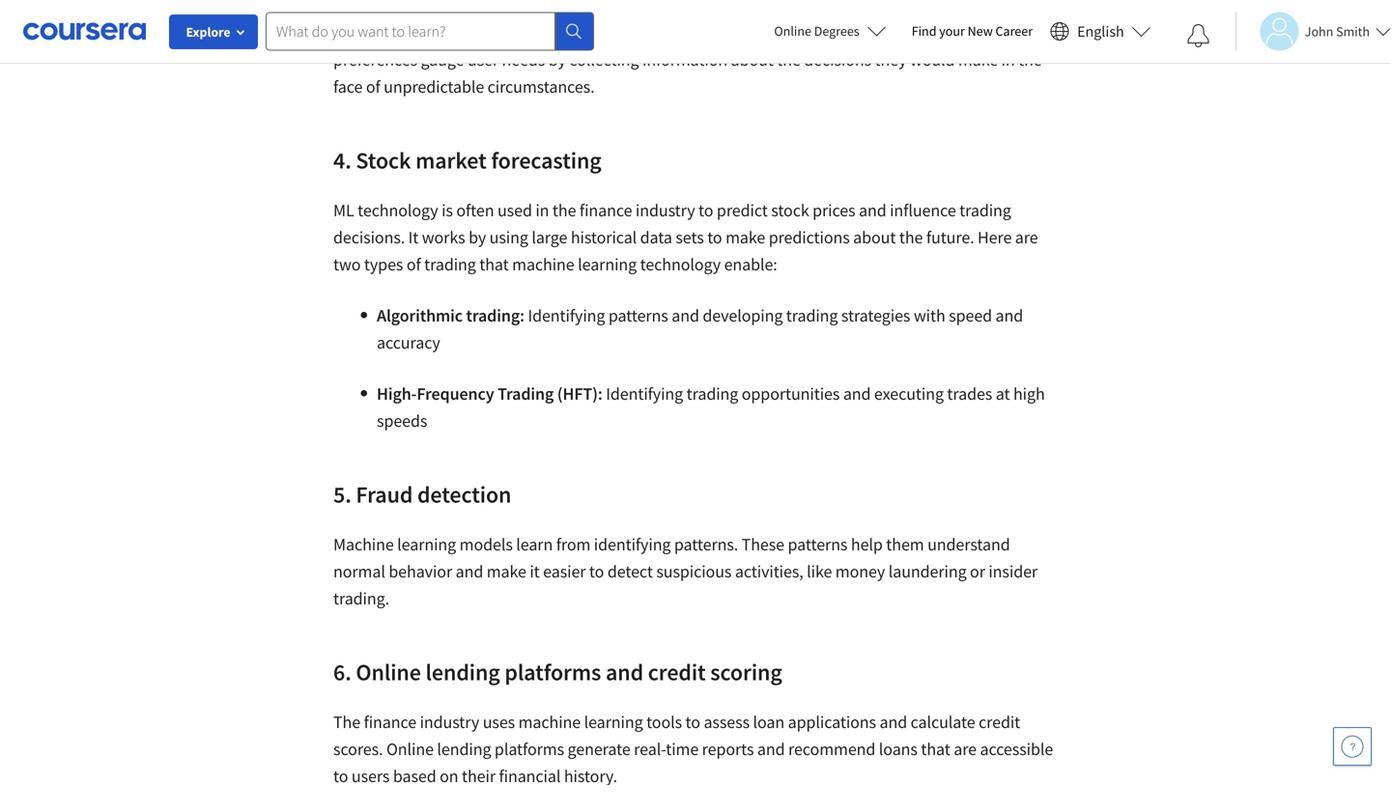 Task type: describe. For each thing, give the bounding box(es) containing it.
trading up here
[[960, 200, 1012, 221]]

tools
[[647, 712, 682, 734]]

finance inside the finance industry uses machine learning tools to assess loan applications and calculate credit scores. online lending platforms generate real-time reports and recommend loans that are accessible to users based on their financial history.
[[364, 712, 417, 734]]

in
[[536, 200, 549, 221]]

these
[[742, 534, 785, 556]]

identifying
[[594, 534, 671, 556]]

large
[[532, 227, 568, 248]]

sets
[[676, 227, 704, 248]]

and down loan
[[758, 739, 785, 761]]

by
[[469, 227, 486, 248]]

machine inside ml technology is often used in the finance industry to predict stock prices and influence trading decisions. it works by using large historical data sets to make predictions about the future. here are two types of trading that machine learning technology enable:
[[512, 254, 575, 275]]

financial
[[499, 766, 561, 786]]

or
[[970, 561, 986, 583]]

frequency
[[417, 383, 494, 405]]

make inside machine learning models learn from identifying patterns. these patterns help them understand normal behavior and make it easier to detect suspicious activities, like money laundering or insider trading.
[[487, 561, 527, 583]]

ml
[[333, 200, 354, 221]]

4. stock market forecasting
[[333, 146, 606, 175]]

that inside the finance industry uses machine learning tools to assess loan applications and calculate credit scores. online lending platforms generate real-time reports and recommend loans that are accessible to users based on their financial history.
[[921, 739, 951, 761]]

their
[[462, 766, 496, 786]]

detection
[[418, 480, 512, 509]]

high
[[1014, 383, 1045, 405]]

speed
[[949, 305, 993, 327]]

identifying patterns and developing trading strategies with speed and accuracy
[[377, 305, 1024, 354]]

ml technology is often used in the finance industry to predict stock prices and influence trading decisions. it works by using large historical data sets to make predictions about the future. here are two types of trading that machine learning technology enable:
[[333, 200, 1039, 275]]

real-
[[634, 739, 666, 761]]

them
[[887, 534, 925, 556]]

used
[[498, 200, 532, 221]]

the
[[333, 712, 361, 734]]

two
[[333, 254, 361, 275]]

it
[[530, 561, 540, 583]]

accuracy
[[377, 332, 440, 354]]

scores.
[[333, 739, 383, 761]]

accessible
[[981, 739, 1054, 761]]

scoring
[[711, 658, 783, 687]]

predictions
[[769, 227, 850, 248]]

coursera image
[[23, 16, 146, 47]]

based
[[393, 766, 436, 786]]

machine learning models learn from identifying patterns. these patterns help them understand normal behavior and make it easier to detect suspicious activities, like money laundering or insider trading.
[[333, 534, 1038, 610]]

new
[[968, 22, 993, 40]]

degrees
[[815, 22, 860, 40]]

industry inside the finance industry uses machine learning tools to assess loan applications and calculate credit scores. online lending platforms generate real-time reports and recommend loans that are accessible to users based on their financial history.
[[420, 712, 480, 734]]

lending inside the finance industry uses machine learning tools to assess loan applications and calculate credit scores. online lending platforms generate real-time reports and recommend loans that are accessible to users based on their financial history.
[[437, 739, 491, 761]]

influence
[[890, 200, 957, 221]]

trading.
[[333, 588, 390, 610]]

1 vertical spatial the
[[900, 227, 923, 248]]

data
[[640, 227, 673, 248]]

online degrees button
[[759, 10, 902, 52]]

patterns inside identifying patterns and developing trading strategies with speed and accuracy
[[609, 305, 669, 327]]

high-
[[377, 383, 417, 405]]

english button
[[1043, 0, 1160, 63]]

from
[[556, 534, 591, 556]]

the finance industry uses machine learning tools to assess loan applications and calculate credit scores. online lending platforms generate real-time reports and recommend loans that are accessible to users based on their financial history.
[[333, 712, 1054, 786]]

about
[[854, 227, 896, 248]]

users
[[352, 766, 390, 786]]

speeds
[[377, 410, 428, 432]]

is
[[442, 200, 453, 221]]

show notifications image
[[1188, 24, 1211, 47]]

1 vertical spatial online
[[356, 658, 421, 687]]

trades
[[948, 383, 993, 405]]

make inside ml technology is often used in the finance industry to predict stock prices and influence trading decisions. it works by using large historical data sets to make predictions about the future. here are two types of trading that machine learning technology enable:
[[726, 227, 766, 248]]

to left users
[[333, 766, 348, 786]]

generate
[[568, 739, 631, 761]]

on
[[440, 766, 459, 786]]

time
[[666, 739, 699, 761]]

patterns.
[[675, 534, 739, 556]]

algorithmic trading:
[[377, 305, 525, 327]]

5. fraud detection
[[333, 480, 512, 509]]

detect
[[608, 561, 653, 583]]

machine inside the finance industry uses machine learning tools to assess loan applications and calculate credit scores. online lending platforms generate real-time reports and recommend loans that are accessible to users based on their financial history.
[[519, 712, 581, 734]]

learning inside the finance industry uses machine learning tools to assess loan applications and calculate credit scores. online lending platforms generate real-time reports and recommend loans that are accessible to users based on their financial history.
[[584, 712, 643, 734]]

help center image
[[1342, 736, 1365, 759]]

identifying trading opportunities and executing trades at high speeds
[[377, 383, 1045, 432]]

and inside machine learning models learn from identifying patterns. these patterns help them understand normal behavior and make it easier to detect suspicious activities, like money laundering or insider trading.
[[456, 561, 483, 583]]

explore
[[186, 23, 231, 41]]

money
[[836, 561, 886, 583]]

trading inside identifying trading opportunities and executing trades at high speeds
[[687, 383, 739, 405]]

behavior
[[389, 561, 452, 583]]

prices
[[813, 200, 856, 221]]

like
[[807, 561, 832, 583]]

4.
[[333, 146, 352, 175]]

models
[[460, 534, 513, 556]]

1 horizontal spatial technology
[[640, 254, 721, 275]]

credit inside the finance industry uses machine learning tools to assess loan applications and calculate credit scores. online lending platforms generate real-time reports and recommend loans that are accessible to users based on their financial history.
[[979, 712, 1021, 734]]

identifying for patterns
[[528, 305, 605, 327]]

trading:
[[466, 305, 525, 327]]

high-frequency trading (hft):
[[377, 383, 603, 405]]

suspicious
[[657, 561, 732, 583]]

are inside ml technology is often used in the finance industry to predict stock prices and influence trading decisions. it works by using large historical data sets to make predictions about the future. here are two types of trading that machine learning technology enable:
[[1016, 227, 1039, 248]]

loans
[[879, 739, 918, 761]]

history.
[[564, 766, 618, 786]]

learning inside machine learning models learn from identifying patterns. these patterns help them understand normal behavior and make it easier to detect suspicious activities, like money laundering or insider trading.
[[397, 534, 456, 556]]

assess
[[704, 712, 750, 734]]



Task type: locate. For each thing, give the bounding box(es) containing it.
0 vertical spatial platforms
[[505, 658, 601, 687]]

credit
[[648, 658, 706, 687], [979, 712, 1021, 734]]

1 horizontal spatial identifying
[[606, 383, 683, 405]]

enable:
[[724, 254, 778, 275]]

using
[[490, 227, 529, 248]]

reports
[[702, 739, 754, 761]]

at
[[996, 383, 1010, 405]]

finance up scores.
[[364, 712, 417, 734]]

lending up uses
[[426, 658, 500, 687]]

1 vertical spatial lending
[[437, 739, 491, 761]]

1 vertical spatial finance
[[364, 712, 417, 734]]

None search field
[[266, 12, 594, 51]]

industry
[[636, 200, 695, 221], [420, 712, 480, 734]]

john smith
[[1306, 23, 1371, 40]]

and inside ml technology is often used in the finance industry to predict stock prices and influence trading decisions. it works by using large historical data sets to make predictions about the future. here are two types of trading that machine learning technology enable:
[[859, 200, 887, 221]]

0 horizontal spatial the
[[553, 200, 576, 221]]

trading left strategies
[[787, 305, 838, 327]]

types
[[364, 254, 403, 275]]

market
[[416, 146, 487, 175]]

recommend
[[789, 739, 876, 761]]

make
[[726, 227, 766, 248], [487, 561, 527, 583]]

technology down the sets
[[640, 254, 721, 275]]

0 horizontal spatial credit
[[648, 658, 706, 687]]

0 vertical spatial credit
[[648, 658, 706, 687]]

trading down works on the left top of the page
[[424, 254, 476, 275]]

to inside machine learning models learn from identifying patterns. these patterns help them understand normal behavior and make it easier to detect suspicious activities, like money laundering or insider trading.
[[590, 561, 604, 583]]

identifying
[[528, 305, 605, 327], [606, 383, 683, 405]]

to
[[699, 200, 714, 221], [708, 227, 723, 248], [590, 561, 604, 583], [686, 712, 701, 734], [333, 766, 348, 786]]

activities,
[[735, 561, 804, 583]]

industry up data
[[636, 200, 695, 221]]

identifying right the trading:
[[528, 305, 605, 327]]

stock
[[772, 200, 810, 221]]

online left degrees
[[775, 22, 812, 40]]

are right here
[[1016, 227, 1039, 248]]

1 vertical spatial make
[[487, 561, 527, 583]]

identifying right the (hft):
[[606, 383, 683, 405]]

1 vertical spatial patterns
[[788, 534, 848, 556]]

of
[[407, 254, 421, 275]]

and right speed
[[996, 305, 1024, 327]]

here
[[978, 227, 1012, 248]]

to right tools
[[686, 712, 701, 734]]

understand
[[928, 534, 1011, 556]]

machine down large
[[512, 254, 575, 275]]

uses
[[483, 712, 515, 734]]

future.
[[927, 227, 975, 248]]

0 horizontal spatial that
[[480, 254, 509, 275]]

to right the sets
[[708, 227, 723, 248]]

0 vertical spatial that
[[480, 254, 509, 275]]

normal
[[333, 561, 385, 583]]

1 vertical spatial technology
[[640, 254, 721, 275]]

your
[[940, 22, 965, 40]]

that down using
[[480, 254, 509, 275]]

0 horizontal spatial technology
[[358, 200, 438, 221]]

john smith button
[[1236, 12, 1392, 51]]

trading down identifying patterns and developing trading strategies with speed and accuracy
[[687, 383, 739, 405]]

the down influence on the top right
[[900, 227, 923, 248]]

online up the based
[[387, 739, 434, 761]]

make left it
[[487, 561, 527, 583]]

5.
[[333, 480, 352, 509]]

0 vertical spatial are
[[1016, 227, 1039, 248]]

patterns up like
[[788, 534, 848, 556]]

and up about
[[859, 200, 887, 221]]

0 vertical spatial learning
[[578, 254, 637, 275]]

and inside identifying trading opportunities and executing trades at high speeds
[[844, 383, 871, 405]]

strategies
[[842, 305, 911, 327]]

and up loans
[[880, 712, 908, 734]]

platforms
[[505, 658, 601, 687], [495, 739, 565, 761]]

6.
[[333, 658, 352, 687]]

0 horizontal spatial are
[[954, 739, 977, 761]]

insider
[[989, 561, 1038, 583]]

6. online lending platforms and credit scoring
[[333, 658, 783, 687]]

0 vertical spatial the
[[553, 200, 576, 221]]

laundering
[[889, 561, 967, 583]]

0 horizontal spatial make
[[487, 561, 527, 583]]

0 vertical spatial identifying
[[528, 305, 605, 327]]

online inside popup button
[[775, 22, 812, 40]]

learning down historical
[[578, 254, 637, 275]]

credit up tools
[[648, 658, 706, 687]]

machine down 6. online lending platforms and credit scoring
[[519, 712, 581, 734]]

platforms inside the finance industry uses machine learning tools to assess loan applications and calculate credit scores. online lending platforms generate real-time reports and recommend loans that are accessible to users based on their financial history.
[[495, 739, 565, 761]]

smith
[[1337, 23, 1371, 40]]

patterns down data
[[609, 305, 669, 327]]

1 horizontal spatial the
[[900, 227, 923, 248]]

lending
[[426, 658, 500, 687], [437, 739, 491, 761]]

explore button
[[169, 14, 258, 49]]

0 vertical spatial machine
[[512, 254, 575, 275]]

0 vertical spatial finance
[[580, 200, 633, 221]]

0 horizontal spatial industry
[[420, 712, 480, 734]]

fraud
[[356, 480, 413, 509]]

that
[[480, 254, 509, 275], [921, 739, 951, 761]]

1 vertical spatial industry
[[420, 712, 480, 734]]

0 vertical spatial online
[[775, 22, 812, 40]]

identifying inside identifying trading opportunities and executing trades at high speeds
[[606, 383, 683, 405]]

easier
[[543, 561, 586, 583]]

predict
[[717, 200, 768, 221]]

platforms up financial
[[495, 739, 565, 761]]

credit up "accessible"
[[979, 712, 1021, 734]]

0 vertical spatial industry
[[636, 200, 695, 221]]

machine
[[512, 254, 575, 275], [519, 712, 581, 734]]

online degrees
[[775, 22, 860, 40]]

1 vertical spatial that
[[921, 739, 951, 761]]

find your new career link
[[902, 19, 1043, 43]]

english
[[1078, 22, 1125, 41]]

are down calculate
[[954, 739, 977, 761]]

1 horizontal spatial finance
[[580, 200, 633, 221]]

0 horizontal spatial patterns
[[609, 305, 669, 327]]

stock
[[356, 146, 411, 175]]

learning up generate
[[584, 712, 643, 734]]

learning up behavior
[[397, 534, 456, 556]]

trading inside identifying patterns and developing trading strategies with speed and accuracy
[[787, 305, 838, 327]]

the right in
[[553, 200, 576, 221]]

and down models
[[456, 561, 483, 583]]

to right easier
[[590, 561, 604, 583]]

1 vertical spatial are
[[954, 739, 977, 761]]

finance
[[580, 200, 633, 221], [364, 712, 417, 734]]

learn
[[516, 534, 553, 556]]

0 vertical spatial make
[[726, 227, 766, 248]]

it
[[409, 227, 419, 248]]

1 vertical spatial learning
[[397, 534, 456, 556]]

that inside ml technology is often used in the finance industry to predict stock prices and influence trading decisions. it works by using large historical data sets to make predictions about the future. here are two types of trading that machine learning technology enable:
[[480, 254, 509, 275]]

john
[[1306, 23, 1334, 40]]

historical
[[571, 227, 637, 248]]

patterns inside machine learning models learn from identifying patterns. these patterns help them understand normal behavior and make it easier to detect suspicious activities, like money laundering or insider trading.
[[788, 534, 848, 556]]

forecasting
[[491, 146, 602, 175]]

technology
[[358, 200, 438, 221], [640, 254, 721, 275]]

with
[[914, 305, 946, 327]]

applications
[[788, 712, 877, 734]]

2 vertical spatial online
[[387, 739, 434, 761]]

find your new career
[[912, 22, 1033, 40]]

online
[[775, 22, 812, 40], [356, 658, 421, 687], [387, 739, 434, 761]]

finance up historical
[[580, 200, 633, 221]]

and up real- on the bottom left of page
[[606, 658, 644, 687]]

are inside the finance industry uses machine learning tools to assess loan applications and calculate credit scores. online lending platforms generate real-time reports and recommend loans that are accessible to users based on their financial history.
[[954, 739, 977, 761]]

0 horizontal spatial finance
[[364, 712, 417, 734]]

make down predict
[[726, 227, 766, 248]]

1 vertical spatial credit
[[979, 712, 1021, 734]]

platforms up uses
[[505, 658, 601, 687]]

lending up their
[[437, 739, 491, 761]]

and left executing
[[844, 383, 871, 405]]

industry left uses
[[420, 712, 480, 734]]

often
[[457, 200, 494, 221]]

industry inside ml technology is often used in the finance industry to predict stock prices and influence trading decisions. it works by using large historical data sets to make predictions about the future. here are two types of trading that machine learning technology enable:
[[636, 200, 695, 221]]

online right 6.
[[356, 658, 421, 687]]

decisions.
[[333, 227, 405, 248]]

1 horizontal spatial industry
[[636, 200, 695, 221]]

1 horizontal spatial that
[[921, 739, 951, 761]]

identifying inside identifying patterns and developing trading strategies with speed and accuracy
[[528, 305, 605, 327]]

executing
[[875, 383, 944, 405]]

find
[[912, 22, 937, 40]]

0 vertical spatial technology
[[358, 200, 438, 221]]

0 vertical spatial lending
[[426, 658, 500, 687]]

technology up the it
[[358, 200, 438, 221]]

and left the developing
[[672, 305, 700, 327]]

1 horizontal spatial are
[[1016, 227, 1039, 248]]

0 vertical spatial patterns
[[609, 305, 669, 327]]

developing
[[703, 305, 783, 327]]

online inside the finance industry uses machine learning tools to assess loan applications and calculate credit scores. online lending platforms generate real-time reports and recommend loans that are accessible to users based on their financial history.
[[387, 739, 434, 761]]

and
[[859, 200, 887, 221], [672, 305, 700, 327], [996, 305, 1024, 327], [844, 383, 871, 405], [456, 561, 483, 583], [606, 658, 644, 687], [880, 712, 908, 734], [758, 739, 785, 761]]

trading
[[498, 383, 554, 405]]

that down calculate
[[921, 739, 951, 761]]

opportunities
[[742, 383, 840, 405]]

identifying for trading
[[606, 383, 683, 405]]

1 vertical spatial identifying
[[606, 383, 683, 405]]

finance inside ml technology is often used in the finance industry to predict stock prices and influence trading decisions. it works by using large historical data sets to make predictions about the future. here are two types of trading that machine learning technology enable:
[[580, 200, 633, 221]]

algorithmic
[[377, 305, 463, 327]]

0 horizontal spatial identifying
[[528, 305, 605, 327]]

learning
[[578, 254, 637, 275], [397, 534, 456, 556], [584, 712, 643, 734]]

1 vertical spatial machine
[[519, 712, 581, 734]]

1 horizontal spatial patterns
[[788, 534, 848, 556]]

2 vertical spatial learning
[[584, 712, 643, 734]]

1 horizontal spatial credit
[[979, 712, 1021, 734]]

1 horizontal spatial make
[[726, 227, 766, 248]]

to up the sets
[[699, 200, 714, 221]]

learning inside ml technology is often used in the finance industry to predict stock prices and influence trading decisions. it works by using large historical data sets to make predictions about the future. here are two types of trading that machine learning technology enable:
[[578, 254, 637, 275]]

1 vertical spatial platforms
[[495, 739, 565, 761]]

What do you want to learn? text field
[[266, 12, 556, 51]]



Task type: vqa. For each thing, say whether or not it's contained in the screenshot.
program. within the the "In this program, you can prepare for a thriving career. A survey of 2021 iMBA graduates showed that 61 percent had received a promotion, job offer, or accepted a new position during their time in the iMBA program. Graduates also saw their pay increase by an average of 22 percent during the course of their studies."
no



